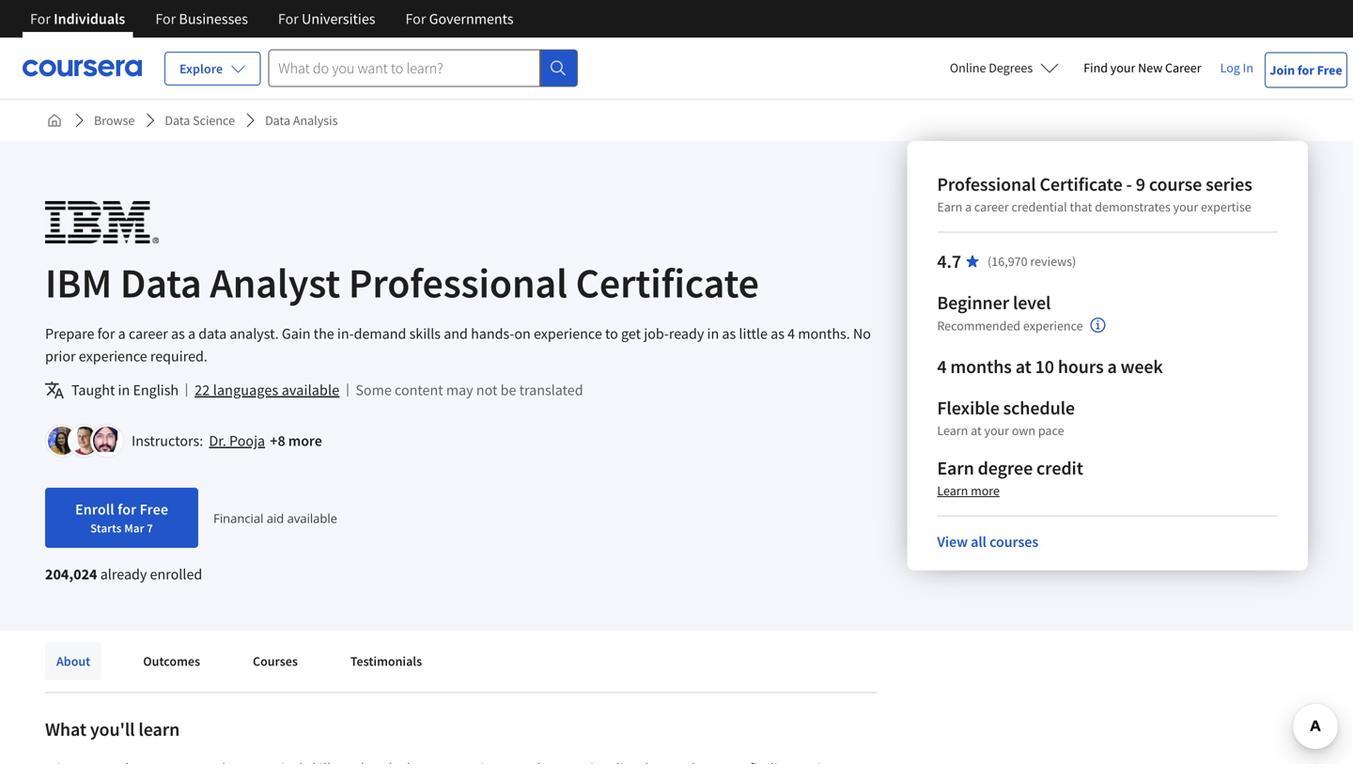 Task type: describe. For each thing, give the bounding box(es) containing it.
for for prepare
[[97, 324, 115, 343]]

find
[[1084, 59, 1108, 76]]

that
[[1070, 198, 1093, 215]]

for for enroll
[[118, 500, 137, 519]]

learn inside "earn degree credit learn more"
[[938, 482, 969, 499]]

browse
[[94, 112, 135, 129]]

some
[[356, 381, 392, 400]]

ibm image
[[45, 201, 159, 243]]

a right prepare
[[118, 324, 126, 343]]

1 horizontal spatial experience
[[534, 324, 602, 343]]

series
[[1206, 172, 1253, 196]]

prepare for a career as a data analyst. gain the in-demand skills and hands-on experience to get job-ready in as little as 4 months. no prior experience required.
[[45, 324, 871, 366]]

outcomes
[[143, 653, 200, 670]]

expertise
[[1201, 198, 1252, 215]]

for for universities
[[278, 9, 299, 28]]

courses link
[[242, 642, 309, 681]]

for businesses
[[155, 9, 248, 28]]

you'll
[[90, 718, 135, 741]]

beginner
[[938, 291, 1010, 314]]

dr.
[[209, 431, 226, 450]]

2 as from the left
[[722, 324, 736, 343]]

already
[[100, 565, 147, 584]]

explore button
[[165, 52, 261, 86]]

hands-
[[471, 324, 515, 343]]

languages
[[213, 381, 279, 400]]

online
[[950, 59, 987, 76]]

testimonials
[[351, 653, 422, 670]]

testimonials link
[[339, 642, 433, 681]]

for governments
[[406, 9, 514, 28]]

22 languages available
[[195, 381, 340, 400]]

gain
[[282, 324, 311, 343]]

data science
[[165, 112, 235, 129]]

little
[[739, 324, 768, 343]]

hours
[[1058, 355, 1104, 378]]

about
[[56, 653, 90, 670]]

aid
[[267, 510, 284, 527]]

to
[[605, 324, 618, 343]]

9
[[1136, 172, 1146, 196]]

demonstrates
[[1095, 198, 1171, 215]]

prior
[[45, 347, 76, 366]]

analyst.
[[230, 324, 279, 343]]

for for individuals
[[30, 9, 51, 28]]

(16,970
[[988, 253, 1028, 270]]

flexible schedule learn at your own pace
[[938, 396, 1075, 439]]

more for pooja
[[288, 431, 322, 450]]

data for data science
[[165, 112, 190, 129]]

explore
[[180, 60, 223, 77]]

businesses
[[179, 9, 248, 28]]

what you'll learn
[[45, 718, 180, 741]]

rav ahuja image
[[93, 427, 121, 455]]

log
[[1221, 59, 1241, 76]]

a inside professional certificate - 9 course series earn a career credential that demonstrates your expertise
[[965, 198, 972, 215]]

universities
[[302, 9, 376, 28]]

available for financial aid available
[[287, 510, 337, 527]]

financial aid available
[[214, 510, 337, 527]]

4.7
[[938, 250, 962, 273]]

degree
[[978, 456, 1033, 480]]

data science link
[[157, 103, 243, 137]]

professional certificate - 9 course series earn a career credential that demonstrates your expertise
[[938, 172, 1253, 215]]

instructors: dr. pooja +8 more
[[132, 431, 322, 450]]

join for free link
[[1265, 52, 1348, 88]]

own
[[1012, 422, 1036, 439]]

at inside flexible schedule learn at your own pace
[[971, 422, 982, 439]]

join for free
[[1270, 62, 1343, 78]]

204,024
[[45, 565, 97, 584]]

free for enroll
[[140, 500, 168, 519]]

information about difficulty level pre-requisites. image
[[1091, 318, 1106, 333]]

content
[[395, 381, 443, 400]]

+8
[[270, 431, 285, 450]]

1 horizontal spatial your
[[1111, 59, 1136, 76]]

data
[[199, 324, 227, 343]]

recommended
[[938, 317, 1021, 334]]

view all courses link
[[938, 533, 1039, 551]]

4 months at 10 hours a week
[[938, 355, 1164, 378]]

financial
[[214, 510, 264, 527]]

required.
[[150, 347, 208, 366]]

0 horizontal spatial experience
[[79, 347, 147, 366]]

dr. pooja image
[[48, 427, 76, 455]]

may
[[446, 381, 473, 400]]

governments
[[429, 9, 514, 28]]

0 horizontal spatial professional
[[349, 257, 568, 309]]

schedule
[[1004, 396, 1075, 420]]

find your new career
[[1084, 59, 1202, 76]]

learn inside flexible schedule learn at your own pace
[[938, 422, 969, 439]]

enroll for free starts mar 7
[[75, 500, 168, 536]]

flexible
[[938, 396, 1000, 420]]

view all courses
[[938, 533, 1039, 551]]

banner navigation
[[15, 0, 529, 38]]

get
[[621, 324, 641, 343]]

the
[[314, 324, 334, 343]]

-
[[1127, 172, 1133, 196]]

financial aid available button
[[214, 510, 337, 527]]

course
[[1150, 172, 1203, 196]]

on
[[515, 324, 531, 343]]

0 horizontal spatial certificate
[[576, 257, 759, 309]]

free for join
[[1318, 62, 1343, 78]]

ibm
[[45, 257, 112, 309]]

outcomes link
[[132, 642, 212, 681]]



Task type: locate. For each thing, give the bounding box(es) containing it.
as right little
[[771, 324, 785, 343]]

browse link
[[86, 103, 142, 137]]

coursera image
[[23, 53, 142, 83]]

ibm data analyst professional certificate
[[45, 257, 759, 309]]

certificate up that
[[1040, 172, 1123, 196]]

experience up taught in english at the left of page
[[79, 347, 147, 366]]

a left week
[[1108, 355, 1117, 378]]

0 horizontal spatial for
[[97, 324, 115, 343]]

4 inside the prepare for a career as a data analyst. gain the in-demand skills and hands-on experience to get job-ready in as little as 4 months. no prior experience required.
[[788, 324, 795, 343]]

What do you want to learn? text field
[[268, 49, 541, 87]]

earn up learn more link
[[938, 456, 975, 480]]

learn up view
[[938, 482, 969, 499]]

1 vertical spatial learn
[[938, 482, 969, 499]]

reviews)
[[1031, 253, 1077, 270]]

earn up 4.7
[[938, 198, 963, 215]]

learn
[[139, 718, 180, 741]]

1 horizontal spatial free
[[1318, 62, 1343, 78]]

starts
[[90, 521, 122, 536]]

professional inside professional certificate - 9 course series earn a career credential that demonstrates your expertise
[[938, 172, 1037, 196]]

months.
[[798, 324, 850, 343]]

job-
[[644, 324, 669, 343]]

professional up credential
[[938, 172, 1037, 196]]

online degrees button
[[935, 47, 1075, 88]]

0 vertical spatial in
[[707, 324, 719, 343]]

translated
[[519, 381, 583, 400]]

for for governments
[[406, 9, 426, 28]]

for inside the prepare for a career as a data analyst. gain the in-demand skills and hands-on experience to get job-ready in as little as 4 months. no prior experience required.
[[97, 324, 115, 343]]

1 vertical spatial professional
[[349, 257, 568, 309]]

career inside the prepare for a career as a data analyst. gain the in-demand skills and hands-on experience to get job-ready in as little as 4 months. no prior experience required.
[[129, 324, 168, 343]]

new
[[1139, 59, 1163, 76]]

free
[[1318, 62, 1343, 78], [140, 500, 168, 519]]

for individuals
[[30, 9, 125, 28]]

1 vertical spatial at
[[971, 422, 982, 439]]

enrolled
[[150, 565, 202, 584]]

science
[[193, 112, 235, 129]]

find your new career link
[[1075, 56, 1211, 80]]

recommended experience
[[938, 317, 1084, 334]]

credential
[[1012, 198, 1068, 215]]

1 horizontal spatial 4
[[938, 355, 947, 378]]

1 horizontal spatial career
[[975, 198, 1009, 215]]

your right "find" on the right
[[1111, 59, 1136, 76]]

join
[[1270, 62, 1295, 78]]

learn down flexible
[[938, 422, 969, 439]]

0 horizontal spatial more
[[288, 431, 322, 450]]

0 horizontal spatial free
[[140, 500, 168, 519]]

4 for from the left
[[406, 9, 426, 28]]

for up mar
[[118, 500, 137, 519]]

10
[[1036, 355, 1055, 378]]

for inside enroll for free starts mar 7
[[118, 500, 137, 519]]

ready
[[669, 324, 704, 343]]

0 vertical spatial for
[[1298, 62, 1315, 78]]

earn inside professional certificate - 9 course series earn a career credential that demonstrates your expertise
[[938, 198, 963, 215]]

joseph santarcangelo image
[[71, 427, 99, 455]]

0 vertical spatial available
[[282, 381, 340, 400]]

earn
[[938, 198, 963, 215], [938, 456, 975, 480]]

0 vertical spatial more
[[288, 431, 322, 450]]

1 vertical spatial career
[[129, 324, 168, 343]]

analyst
[[210, 257, 340, 309]]

your inside professional certificate - 9 course series earn a career credential that demonstrates your expertise
[[1174, 198, 1199, 215]]

0 horizontal spatial your
[[985, 422, 1010, 439]]

at down flexible
[[971, 422, 982, 439]]

in right ready
[[707, 324, 719, 343]]

data for data analysis
[[265, 112, 291, 129]]

22 languages available button
[[195, 379, 340, 401]]

1 horizontal spatial for
[[118, 500, 137, 519]]

your
[[1111, 59, 1136, 76], [1174, 198, 1199, 215], [985, 422, 1010, 439]]

free up 7
[[140, 500, 168, 519]]

prepare
[[45, 324, 94, 343]]

1 vertical spatial earn
[[938, 456, 975, 480]]

for for businesses
[[155, 9, 176, 28]]

in
[[1243, 59, 1254, 76]]

(16,970 reviews)
[[988, 253, 1077, 270]]

0 vertical spatial career
[[975, 198, 1009, 215]]

in
[[707, 324, 719, 343], [118, 381, 130, 400]]

what
[[45, 718, 86, 741]]

2 vertical spatial for
[[118, 500, 137, 519]]

1 horizontal spatial certificate
[[1040, 172, 1123, 196]]

earn inside "earn degree credit learn more"
[[938, 456, 975, 480]]

your left "own"
[[985, 422, 1010, 439]]

1 vertical spatial for
[[97, 324, 115, 343]]

1 horizontal spatial more
[[971, 482, 1000, 499]]

for for join
[[1298, 62, 1315, 78]]

for left the 'universities'
[[278, 9, 299, 28]]

taught
[[71, 381, 115, 400]]

2 horizontal spatial your
[[1174, 198, 1199, 215]]

2 horizontal spatial experience
[[1024, 317, 1084, 334]]

1 horizontal spatial in
[[707, 324, 719, 343]]

certificate inside professional certificate - 9 course series earn a career credential that demonstrates your expertise
[[1040, 172, 1123, 196]]

data analysis
[[265, 112, 338, 129]]

and
[[444, 324, 468, 343]]

not
[[476, 381, 498, 400]]

instructors:
[[132, 431, 203, 450]]

for
[[30, 9, 51, 28], [155, 9, 176, 28], [278, 9, 299, 28], [406, 9, 426, 28]]

0 vertical spatial certificate
[[1040, 172, 1123, 196]]

free inside enroll for free starts mar 7
[[140, 500, 168, 519]]

1 as from the left
[[171, 324, 185, 343]]

learn
[[938, 422, 969, 439], [938, 482, 969, 499]]

taught in english
[[71, 381, 179, 400]]

1 vertical spatial 4
[[938, 355, 947, 378]]

0 horizontal spatial in
[[118, 381, 130, 400]]

months
[[951, 355, 1012, 378]]

0 vertical spatial learn
[[938, 422, 969, 439]]

courses
[[990, 533, 1039, 551]]

career
[[975, 198, 1009, 215], [129, 324, 168, 343]]

free right join
[[1318, 62, 1343, 78]]

1 vertical spatial available
[[287, 510, 337, 527]]

experience left "to"
[[534, 324, 602, 343]]

in right taught
[[118, 381, 130, 400]]

available up +8 more button
[[282, 381, 340, 400]]

for up what do you want to learn? text field
[[406, 9, 426, 28]]

0 horizontal spatial 4
[[788, 324, 795, 343]]

for
[[1298, 62, 1315, 78], [97, 324, 115, 343], [118, 500, 137, 519]]

enroll
[[75, 500, 114, 519]]

1 for from the left
[[30, 9, 51, 28]]

credit
[[1037, 456, 1084, 480]]

more for credit
[[971, 482, 1000, 499]]

1 horizontal spatial professional
[[938, 172, 1037, 196]]

certificate up job-
[[576, 257, 759, 309]]

professional up and
[[349, 257, 568, 309]]

2 for from the left
[[155, 9, 176, 28]]

4 left months
[[938, 355, 947, 378]]

english
[[133, 381, 179, 400]]

career left credential
[[975, 198, 1009, 215]]

available inside button
[[282, 381, 340, 400]]

1 vertical spatial free
[[140, 500, 168, 519]]

for right join
[[1298, 62, 1315, 78]]

204,024 already enrolled
[[45, 565, 202, 584]]

0 vertical spatial 4
[[788, 324, 795, 343]]

0 vertical spatial earn
[[938, 198, 963, 215]]

data left analysis
[[265, 112, 291, 129]]

1 horizontal spatial at
[[1016, 355, 1032, 378]]

2 horizontal spatial as
[[771, 324, 785, 343]]

data
[[165, 112, 190, 129], [265, 112, 291, 129], [120, 257, 202, 309]]

data up data
[[120, 257, 202, 309]]

demand
[[354, 324, 406, 343]]

1 vertical spatial more
[[971, 482, 1000, 499]]

data left science
[[165, 112, 190, 129]]

2 learn from the top
[[938, 482, 969, 499]]

your down course
[[1174, 198, 1199, 215]]

for universities
[[278, 9, 376, 28]]

None search field
[[268, 49, 578, 87]]

more right +8 on the left bottom
[[288, 431, 322, 450]]

mar
[[124, 521, 144, 536]]

1 vertical spatial certificate
[[576, 257, 759, 309]]

for left individuals
[[30, 9, 51, 28]]

a left data
[[188, 324, 196, 343]]

2 earn from the top
[[938, 456, 975, 480]]

experience down level
[[1024, 317, 1084, 334]]

career
[[1166, 59, 1202, 76]]

log in
[[1221, 59, 1254, 76]]

0 vertical spatial your
[[1111, 59, 1136, 76]]

career up required.
[[129, 324, 168, 343]]

0 vertical spatial professional
[[938, 172, 1037, 196]]

home image
[[47, 113, 62, 128]]

more inside "earn degree credit learn more"
[[971, 482, 1000, 499]]

as left little
[[722, 324, 736, 343]]

professional
[[938, 172, 1037, 196], [349, 257, 568, 309]]

learn more link
[[938, 482, 1000, 499]]

online degrees
[[950, 59, 1033, 76]]

for left businesses at top
[[155, 9, 176, 28]]

2 horizontal spatial for
[[1298, 62, 1315, 78]]

+8 more button
[[270, 431, 322, 450]]

3 for from the left
[[278, 9, 299, 28]]

0 vertical spatial free
[[1318, 62, 1343, 78]]

1 earn from the top
[[938, 198, 963, 215]]

as up required.
[[171, 324, 185, 343]]

more down degree
[[971, 482, 1000, 499]]

1 horizontal spatial as
[[722, 324, 736, 343]]

beginner level
[[938, 291, 1051, 314]]

more
[[288, 431, 322, 450], [971, 482, 1000, 499]]

2 vertical spatial your
[[985, 422, 1010, 439]]

1 vertical spatial your
[[1174, 198, 1199, 215]]

0 vertical spatial at
[[1016, 355, 1032, 378]]

your inside flexible schedule learn at your own pace
[[985, 422, 1010, 439]]

0 horizontal spatial career
[[129, 324, 168, 343]]

available
[[282, 381, 340, 400], [287, 510, 337, 527]]

at left 10
[[1016, 355, 1032, 378]]

for right prepare
[[97, 324, 115, 343]]

career inside professional certificate - 9 course series earn a career credential that demonstrates your expertise
[[975, 198, 1009, 215]]

in inside the prepare for a career as a data analyst. gain the in-demand skills and hands-on experience to get job-ready in as little as 4 months. no prior experience required.
[[707, 324, 719, 343]]

pace
[[1039, 422, 1065, 439]]

a left credential
[[965, 198, 972, 215]]

data analysis link
[[258, 103, 345, 137]]

view
[[938, 533, 968, 551]]

0 horizontal spatial at
[[971, 422, 982, 439]]

available right aid on the bottom
[[287, 510, 337, 527]]

analysis
[[293, 112, 338, 129]]

0 horizontal spatial as
[[171, 324, 185, 343]]

3 as from the left
[[771, 324, 785, 343]]

4 left the "months." on the top right of page
[[788, 324, 795, 343]]

individuals
[[54, 9, 125, 28]]

1 learn from the top
[[938, 422, 969, 439]]

available for 22 languages available
[[282, 381, 340, 400]]

1 vertical spatial in
[[118, 381, 130, 400]]



Task type: vqa. For each thing, say whether or not it's contained in the screenshot.
leftmost Applicants
no



